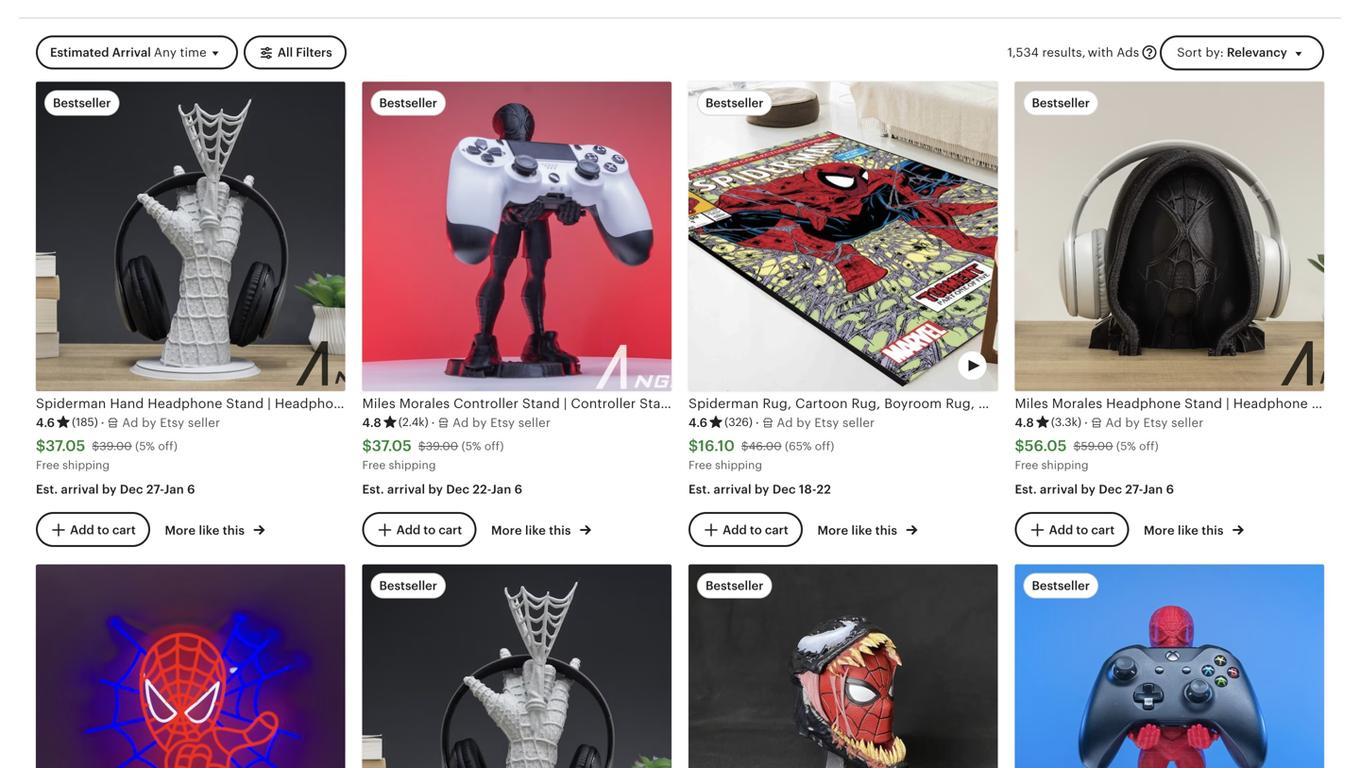 Task type: locate. For each thing, give the bounding box(es) containing it.
shipping inside $ 16.10 $ 46.00 (65% off) free shipping
[[715, 459, 762, 472]]

more for (3.3k)
[[1144, 524, 1175, 538]]

39.00 for dec 22-jan 6
[[426, 440, 458, 453]]

1 horizontal spatial est. arrival by dec 27-jan 6
[[1015, 482, 1175, 496]]

2 jan from the left
[[491, 482, 512, 496]]

shipping down 56.05
[[1042, 459, 1089, 472]]

est. arrival by dec 27-jan 6 for 37.05
[[36, 482, 195, 496]]

0 horizontal spatial est. arrival by dec 27-jan 6
[[36, 482, 195, 496]]

· right (2.4k)
[[431, 416, 435, 430]]

22
[[817, 482, 831, 496]]

2 like from the left
[[525, 524, 546, 538]]

with
[[1088, 45, 1114, 59]]

filters
[[296, 46, 332, 60]]

to for (3.3k)
[[1077, 523, 1089, 537]]

2 est. from the left
[[362, 482, 384, 496]]

0 horizontal spatial 4.8
[[362, 416, 382, 430]]

2 (5% from the left
[[462, 440, 481, 453]]

1 $ 37.05 $ 39.00 (5% off) free shipping from the left
[[36, 437, 178, 472]]

product video element
[[689, 82, 998, 391], [36, 564, 345, 768], [689, 564, 998, 768], [1015, 564, 1325, 768]]

4.6 for 16.10
[[689, 416, 708, 430]]

cart for (185)
[[112, 523, 136, 537]]

2 off) from the left
[[485, 440, 504, 453]]

off) for (326)
[[815, 440, 835, 453]]

by for (3.3k)
[[1081, 482, 1096, 496]]

relevancy
[[1227, 45, 1288, 59]]

2 39.00 from the left
[[426, 440, 458, 453]]

3 shipping from the left
[[715, 459, 762, 472]]

1 horizontal spatial 4.8
[[1015, 416, 1035, 430]]

37.05 down '(185)'
[[46, 437, 85, 454]]

· right (3.3k)
[[1085, 416, 1088, 430]]

arrival
[[61, 482, 99, 496], [387, 482, 425, 496], [714, 482, 752, 496], [1040, 482, 1078, 496]]

4 cart from the left
[[1092, 523, 1115, 537]]

4 dec from the left
[[1099, 482, 1123, 496]]

3 more like this from the left
[[818, 524, 901, 538]]

arrival for (3.3k)
[[1040, 482, 1078, 496]]

more like this for (2.4k)
[[491, 524, 574, 538]]

2 27- from the left
[[1126, 482, 1143, 496]]

0 horizontal spatial 39.00
[[99, 440, 132, 453]]

more like this link
[[165, 520, 265, 539], [491, 520, 591, 539], [818, 520, 918, 539], [1144, 520, 1244, 539]]

(3.3k)
[[1052, 416, 1082, 429]]

1 like from the left
[[199, 524, 220, 538]]

spiderman hand headphone stand | headphone holder gamer gift | tom holland hand paintable bust image
[[36, 82, 345, 391], [362, 564, 672, 768]]

bestseller
[[53, 96, 111, 110], [379, 96, 437, 110], [706, 96, 764, 110], [1032, 96, 1090, 110], [379, 579, 437, 593], [706, 579, 764, 593], [1032, 579, 1090, 593]]

1 off) from the left
[[158, 440, 178, 453]]

$ 37.05 $ 39.00 (5% off) free shipping down '(185)'
[[36, 437, 178, 472]]

16.10
[[699, 437, 735, 454]]

2 · from the left
[[431, 416, 435, 430]]

6 for (2.4k)
[[515, 482, 523, 496]]

3 this from the left
[[876, 524, 898, 538]]

off) for (3.3k)
[[1140, 440, 1159, 453]]

free inside $ 56.05 $ 59.00 (5% off) free shipping
[[1015, 459, 1039, 472]]

3 est. from the left
[[689, 482, 711, 496]]

shipping for (326)
[[715, 459, 762, 472]]

add
[[70, 523, 94, 537], [397, 523, 421, 537], [723, 523, 747, 537], [1049, 523, 1074, 537]]

1 dec from the left
[[120, 482, 143, 496]]

est.
[[36, 482, 58, 496], [362, 482, 384, 496], [689, 482, 711, 496], [1015, 482, 1037, 496]]

1 est. from the left
[[36, 482, 58, 496]]

4 like from the left
[[1178, 524, 1199, 538]]

1 cart from the left
[[112, 523, 136, 537]]

2 horizontal spatial jan
[[1143, 482, 1163, 496]]

2 37.05 from the left
[[372, 437, 412, 454]]

4 free from the left
[[1015, 459, 1039, 472]]

3 6 from the left
[[1167, 482, 1175, 496]]

1 horizontal spatial 27-
[[1126, 482, 1143, 496]]

$ 37.05 $ 39.00 (5% off) free shipping for dec 22-jan 6
[[362, 437, 504, 472]]

add to cart for (3.3k)
[[1049, 523, 1115, 537]]

0 horizontal spatial 4.6
[[36, 416, 55, 430]]

add for (3.3k)
[[1049, 523, 1074, 537]]

2 this from the left
[[549, 524, 571, 538]]

2 by from the left
[[428, 482, 443, 496]]

1 horizontal spatial 37.05
[[372, 437, 412, 454]]

results,
[[1043, 45, 1086, 59]]

1 more like this from the left
[[165, 524, 248, 538]]

2 horizontal spatial bestseller link
[[1015, 564, 1325, 768]]

jan for (185)
[[164, 482, 184, 496]]

3 jan from the left
[[1143, 482, 1163, 496]]

est. arrival by dec 18-22
[[689, 482, 831, 496]]

off) inside $ 16.10 $ 46.00 (65% off) free shipping
[[815, 440, 835, 453]]

spiderman neon sign, spiderman web, spiderman wall art, gift for kid, birthday gift image
[[36, 564, 345, 768]]

2 arrival from the left
[[387, 482, 425, 496]]

1 more like this link from the left
[[165, 520, 265, 539]]

6 for (3.3k)
[[1167, 482, 1175, 496]]

off)
[[158, 440, 178, 453], [485, 440, 504, 453], [815, 440, 835, 453], [1140, 440, 1159, 453]]

27- for 37.05
[[146, 482, 164, 496]]

· for dec 27-jan 6
[[101, 416, 105, 430]]

1 6 from the left
[[187, 482, 195, 496]]

4 · from the left
[[1085, 416, 1088, 430]]

shipping inside $ 56.05 $ 59.00 (5% off) free shipping
[[1042, 459, 1089, 472]]

spiderman/venom head bust with stand, marvel spiderman fan art decor, gamer gift, marvel figurine/statue image
[[689, 564, 998, 768]]

· right '(185)'
[[101, 416, 105, 430]]

1 39.00 from the left
[[99, 440, 132, 453]]

2 shipping from the left
[[389, 459, 436, 472]]

3 add to cart button from the left
[[689, 512, 803, 547]]

(326)
[[725, 416, 753, 429]]

2 add to cart button from the left
[[362, 512, 476, 547]]

3 add to cart from the left
[[723, 523, 789, 537]]

product video element for spiderman neon sign, spiderman web, spiderman wall art, gift for kid, birthday gift image
[[36, 564, 345, 768]]

jan
[[164, 482, 184, 496], [491, 482, 512, 496], [1143, 482, 1163, 496]]

3 by from the left
[[755, 482, 770, 496]]

est. for (2.4k)
[[362, 482, 384, 496]]

add for (2.4k)
[[397, 523, 421, 537]]

est. for (326)
[[689, 482, 711, 496]]

4 by from the left
[[1081, 482, 1096, 496]]

miles morales controller stand | controller stand perfect gamer gift | miles morales phone stand image
[[362, 82, 672, 391]]

1 add from the left
[[70, 523, 94, 537]]

4 shipping from the left
[[1042, 459, 1089, 472]]

4 arrival from the left
[[1040, 482, 1078, 496]]

2 est. arrival by dec 27-jan 6 from the left
[[1015, 482, 1175, 496]]

dec for (2.4k)
[[446, 482, 470, 496]]

3 add from the left
[[723, 523, 747, 537]]

$
[[36, 437, 46, 454], [362, 437, 372, 454], [689, 437, 699, 454], [1015, 437, 1025, 454], [92, 440, 99, 453], [418, 440, 426, 453], [742, 440, 749, 453], [1074, 440, 1081, 453]]

4.8 for 37.05
[[362, 416, 382, 430]]

3 free from the left
[[689, 459, 712, 472]]

$ 56.05 $ 59.00 (5% off) free shipping
[[1015, 437, 1159, 472]]

2 more like this link from the left
[[491, 520, 591, 539]]

shipping
[[62, 459, 110, 472], [389, 459, 436, 472], [715, 459, 762, 472], [1042, 459, 1089, 472]]

56.05
[[1025, 437, 1067, 454]]

4 add from the left
[[1049, 523, 1074, 537]]

1 this from the left
[[223, 524, 245, 538]]

39.00
[[99, 440, 132, 453], [426, 440, 458, 453]]

59.00
[[1081, 440, 1114, 453]]

4.6 for 37.05
[[36, 416, 55, 430]]

0 horizontal spatial (5%
[[135, 440, 155, 453]]

1 · from the left
[[101, 416, 105, 430]]

4 more like this link from the left
[[1144, 520, 1244, 539]]

1,534 results,
[[1008, 45, 1086, 59]]

4 more from the left
[[1144, 524, 1175, 538]]

3 arrival from the left
[[714, 482, 752, 496]]

· right the (326) at the bottom of page
[[756, 416, 759, 430]]

1 horizontal spatial (5%
[[462, 440, 481, 453]]

0 horizontal spatial bestseller link
[[362, 564, 672, 768]]

(5% for (3.3k)
[[1117, 440, 1137, 453]]

$ 16.10 $ 46.00 (65% off) free shipping
[[689, 437, 835, 472]]

6 for (185)
[[187, 482, 195, 496]]

1 add to cart button from the left
[[36, 512, 150, 547]]

estimated
[[50, 46, 109, 60]]

1 27- from the left
[[146, 482, 164, 496]]

1 horizontal spatial bestseller link
[[689, 564, 998, 768]]

1 horizontal spatial spiderman hand headphone stand | headphone holder gamer gift | tom holland hand paintable bust image
[[362, 564, 672, 768]]

this
[[223, 524, 245, 538], [549, 524, 571, 538], [876, 524, 898, 538], [1202, 524, 1224, 538]]

3 dec from the left
[[773, 482, 796, 496]]

2 add from the left
[[397, 523, 421, 537]]

est. arrival by dec 27-jan 6 down '(185)'
[[36, 482, 195, 496]]

4 more like this from the left
[[1144, 524, 1227, 538]]

est. arrival by dec 27-jan 6
[[36, 482, 195, 496], [1015, 482, 1175, 496]]

0 horizontal spatial $ 37.05 $ 39.00 (5% off) free shipping
[[36, 437, 178, 472]]

3 more from the left
[[818, 524, 849, 538]]

0 vertical spatial spiderman hand headphone stand | headphone holder gamer gift | tom holland hand paintable bust image
[[36, 82, 345, 391]]

dec
[[120, 482, 143, 496], [446, 482, 470, 496], [773, 482, 796, 496], [1099, 482, 1123, 496]]

(5% inside $ 56.05 $ 59.00 (5% off) free shipping
[[1117, 440, 1137, 453]]

more like this
[[165, 524, 248, 538], [491, 524, 574, 538], [818, 524, 901, 538], [1144, 524, 1227, 538]]

39.00 for dec 27-jan 6
[[99, 440, 132, 453]]

·
[[101, 416, 105, 430], [431, 416, 435, 430], [756, 416, 759, 430], [1085, 416, 1088, 430]]

like
[[199, 524, 220, 538], [525, 524, 546, 538], [852, 524, 873, 538], [1178, 524, 1199, 538]]

4 off) from the left
[[1140, 440, 1159, 453]]

shipping down 16.10
[[715, 459, 762, 472]]

37.05 down (2.4k)
[[372, 437, 412, 454]]

more
[[165, 524, 196, 538], [491, 524, 522, 538], [818, 524, 849, 538], [1144, 524, 1175, 538]]

add to cart for (2.4k)
[[397, 523, 462, 537]]

22-
[[473, 482, 491, 496]]

this for (3.3k)
[[1202, 524, 1224, 538]]

add to cart
[[70, 523, 136, 537], [397, 523, 462, 537], [723, 523, 789, 537], [1049, 523, 1115, 537]]

(5%
[[135, 440, 155, 453], [462, 440, 481, 453], [1117, 440, 1137, 453]]

shipping down '(185)'
[[62, 459, 110, 472]]

2 4.8 from the left
[[1015, 416, 1035, 430]]

bestseller link
[[362, 564, 672, 768], [689, 564, 998, 768], [1015, 564, 1325, 768]]

2 horizontal spatial (5%
[[1117, 440, 1137, 453]]

2 add to cart from the left
[[397, 523, 462, 537]]

1 horizontal spatial $ 37.05 $ 39.00 (5% off) free shipping
[[362, 437, 504, 472]]

arrival down (2.4k)
[[387, 482, 425, 496]]

(2.4k)
[[399, 416, 429, 429]]

1 4.8 from the left
[[362, 416, 382, 430]]

(185)
[[72, 416, 98, 429]]

$ 37.05 $ 39.00 (5% off) free shipping
[[36, 437, 178, 472], [362, 437, 504, 472]]

2 4.6 from the left
[[689, 416, 708, 430]]

1 horizontal spatial 6
[[515, 482, 523, 496]]

3 off) from the left
[[815, 440, 835, 453]]

$ 37.05 $ 39.00 (5% off) free shipping up est. arrival by dec 22-jan 6
[[362, 437, 504, 472]]

1 jan from the left
[[164, 482, 184, 496]]

more like this link for (2.4k)
[[491, 520, 591, 539]]

4.8 left (2.4k)
[[362, 416, 382, 430]]

2 to from the left
[[424, 523, 436, 537]]

free inside $ 16.10 $ 46.00 (65% off) free shipping
[[689, 459, 712, 472]]

1 horizontal spatial jan
[[491, 482, 512, 496]]

1 arrival from the left
[[61, 482, 99, 496]]

more like this for (326)
[[818, 524, 901, 538]]

1 shipping from the left
[[62, 459, 110, 472]]

1 free from the left
[[36, 459, 59, 472]]

37.05
[[46, 437, 85, 454], [372, 437, 412, 454]]

1 horizontal spatial 4.6
[[689, 416, 708, 430]]

4.6
[[36, 416, 55, 430], [689, 416, 708, 430]]

1 (5% from the left
[[135, 440, 155, 453]]

0 horizontal spatial jan
[[164, 482, 184, 496]]

free for (326)
[[689, 459, 712, 472]]

this for (326)
[[876, 524, 898, 538]]

1 more from the left
[[165, 524, 196, 538]]

4.8
[[362, 416, 382, 430], [1015, 416, 1035, 430]]

1 to from the left
[[97, 523, 109, 537]]

4.6 left '(185)'
[[36, 416, 55, 430]]

2 more like this from the left
[[491, 524, 574, 538]]

2 6 from the left
[[515, 482, 523, 496]]

arrival down $ 56.05 $ 59.00 (5% off) free shipping
[[1040, 482, 1078, 496]]

1 37.05 from the left
[[46, 437, 85, 454]]

1 est. arrival by dec 27-jan 6 from the left
[[36, 482, 195, 496]]

1 horizontal spatial 39.00
[[426, 440, 458, 453]]

by
[[102, 482, 117, 496], [428, 482, 443, 496], [755, 482, 770, 496], [1081, 482, 1096, 496]]

2 more from the left
[[491, 524, 522, 538]]

add to cart button for (185)
[[36, 512, 150, 547]]

add to cart button for (2.4k)
[[362, 512, 476, 547]]

add to cart for (326)
[[723, 523, 789, 537]]

4 add to cart from the left
[[1049, 523, 1115, 537]]

3 · from the left
[[756, 416, 759, 430]]

0 horizontal spatial 27-
[[146, 482, 164, 496]]

3 (5% from the left
[[1117, 440, 1137, 453]]

more like this link for (326)
[[818, 520, 918, 539]]

2 $ 37.05 $ 39.00 (5% off) free shipping from the left
[[362, 437, 504, 472]]

3 more like this link from the left
[[818, 520, 918, 539]]

shipping for (2.4k)
[[389, 459, 436, 472]]

2 free from the left
[[362, 459, 386, 472]]

0 horizontal spatial 6
[[187, 482, 195, 496]]

4.8 for 56.05
[[1015, 416, 1035, 430]]

4 add to cart button from the left
[[1015, 512, 1129, 547]]

$ 37.05 $ 39.00 (5% off) free shipping for dec 27-jan 6
[[36, 437, 178, 472]]

3 cart from the left
[[765, 523, 789, 537]]

all filters button
[[244, 36, 347, 70]]

to
[[97, 523, 109, 537], [424, 523, 436, 537], [750, 523, 762, 537], [1077, 523, 1089, 537]]

0 horizontal spatial 37.05
[[46, 437, 85, 454]]

3 to from the left
[[750, 523, 762, 537]]

all
[[278, 46, 293, 60]]

27-
[[146, 482, 164, 496], [1126, 482, 1143, 496]]

cart
[[112, 523, 136, 537], [439, 523, 462, 537], [765, 523, 789, 537], [1092, 523, 1115, 537]]

4 est. from the left
[[1015, 482, 1037, 496]]

off) inside $ 56.05 $ 59.00 (5% off) free shipping
[[1140, 440, 1159, 453]]

ads
[[1117, 45, 1140, 59]]

4.6 up 16.10
[[689, 416, 708, 430]]

2 cart from the left
[[439, 523, 462, 537]]

3 like from the left
[[852, 524, 873, 538]]

4 to from the left
[[1077, 523, 1089, 537]]

1 by from the left
[[102, 482, 117, 496]]

4 this from the left
[[1202, 524, 1224, 538]]

4.8 up 56.05
[[1015, 416, 1035, 430]]

2 dec from the left
[[446, 482, 470, 496]]

free
[[36, 459, 59, 472], [362, 459, 386, 472], [689, 459, 712, 472], [1015, 459, 1039, 472]]

2 horizontal spatial 6
[[1167, 482, 1175, 496]]

1,534
[[1008, 45, 1039, 59]]

add to cart button
[[36, 512, 150, 547], [362, 512, 476, 547], [689, 512, 803, 547], [1015, 512, 1129, 547]]

est. arrival by dec 27-jan 6 down $ 56.05 $ 59.00 (5% off) free shipping
[[1015, 482, 1175, 496]]

shipping up est. arrival by dec 22-jan 6
[[389, 459, 436, 472]]

1 add to cart from the left
[[70, 523, 136, 537]]

1 4.6 from the left
[[36, 416, 55, 430]]

arrival down '(185)'
[[61, 482, 99, 496]]

arrival down $ 16.10 $ 46.00 (65% off) free shipping
[[714, 482, 752, 496]]

6
[[187, 482, 195, 496], [515, 482, 523, 496], [1167, 482, 1175, 496]]



Task type: describe. For each thing, give the bounding box(es) containing it.
sort
[[1178, 45, 1203, 59]]

0 horizontal spatial spiderman hand headphone stand | headphone holder gamer gift | tom holland hand paintable bust image
[[36, 82, 345, 391]]

free for (3.3k)
[[1015, 459, 1039, 472]]

add to cart button for (3.3k)
[[1015, 512, 1129, 547]]

like for (2.4k)
[[525, 524, 546, 538]]

by:
[[1206, 45, 1224, 59]]

to for (2.4k)
[[424, 523, 436, 537]]

(5% for (2.4k)
[[462, 440, 481, 453]]

cart for (3.3k)
[[1092, 523, 1115, 537]]

2 bestseller link from the left
[[689, 564, 998, 768]]

more for (326)
[[818, 524, 849, 538]]

spiderman rug, cartoon rug, boyroom rug, children rugs, gift for him, gift for her, machine washable rug, bedroom rug, pattern rug, image
[[689, 82, 998, 391]]

any
[[154, 46, 177, 60]]

dec for (326)
[[773, 482, 796, 496]]

with ads
[[1088, 45, 1140, 59]]

like for (326)
[[852, 524, 873, 538]]

off) for (185)
[[158, 440, 178, 453]]

spiderman controller stand | marvel fan gift controller holder | perfect gamer gift image
[[1015, 564, 1325, 768]]

this for (185)
[[223, 524, 245, 538]]

· for dec 18-22
[[756, 416, 759, 430]]

46.00
[[749, 440, 782, 453]]

dec for (185)
[[120, 482, 143, 496]]

est. arrival by dec 22-jan 6
[[362, 482, 523, 496]]

cart for (326)
[[765, 523, 789, 537]]

product video element for "spiderman rug, cartoon rug, boyroom rug, children rugs, gift for him, gift for her, machine washable rug, bedroom rug, pattern rug," image
[[689, 82, 998, 391]]

arrival
[[112, 46, 151, 60]]

arrival for (326)
[[714, 482, 752, 496]]

· for dec 22-jan 6
[[431, 416, 435, 430]]

est. for (3.3k)
[[1015, 482, 1037, 496]]

off) for (2.4k)
[[485, 440, 504, 453]]

shipping for (185)
[[62, 459, 110, 472]]

all filters
[[278, 46, 332, 60]]

to for (326)
[[750, 523, 762, 537]]

sort by: relevancy
[[1178, 45, 1288, 59]]

add for (326)
[[723, 523, 747, 537]]

arrival for (185)
[[61, 482, 99, 496]]

cart for (2.4k)
[[439, 523, 462, 537]]

37.05 for 4.6
[[46, 437, 85, 454]]

more like this link for (3.3k)
[[1144, 520, 1244, 539]]

this for (2.4k)
[[549, 524, 571, 538]]

jan for (2.4k)
[[491, 482, 512, 496]]

more like this link for (185)
[[165, 520, 265, 539]]

jan for (3.3k)
[[1143, 482, 1163, 496]]

more like this for (185)
[[165, 524, 248, 538]]

more for (185)
[[165, 524, 196, 538]]

miles morales headphone stand | headphone holder, gaming, room decor, office, desktop | into the spiderverse paintable bust image
[[1015, 82, 1325, 391]]

arrival for (2.4k)
[[387, 482, 425, 496]]

estimated arrival any time
[[50, 46, 207, 60]]

by for (326)
[[755, 482, 770, 496]]

1 bestseller link from the left
[[362, 564, 672, 768]]

more like this for (3.3k)
[[1144, 524, 1227, 538]]

free for (185)
[[36, 459, 59, 472]]

3 bestseller link from the left
[[1015, 564, 1325, 768]]

product video element for spiderman/venom head bust with stand, marvel spiderman fan art decor, gamer gift, marvel figurine/statue image
[[689, 564, 998, 768]]

add for (185)
[[70, 523, 94, 537]]

27- for 56.05
[[1126, 482, 1143, 496]]

(5% for (185)
[[135, 440, 155, 453]]

(65%
[[785, 440, 812, 453]]

by for (185)
[[102, 482, 117, 496]]

like for (3.3k)
[[1178, 524, 1199, 538]]

free for (2.4k)
[[362, 459, 386, 472]]

add to cart button for (326)
[[689, 512, 803, 547]]

1 vertical spatial spiderman hand headphone stand | headphone holder gamer gift | tom holland hand paintable bust image
[[362, 564, 672, 768]]

product video element for spiderman controller stand | marvel fan gift controller holder | perfect gamer gift "image"
[[1015, 564, 1325, 768]]

est. arrival by dec 27-jan 6 for 56.05
[[1015, 482, 1175, 496]]

est. for (185)
[[36, 482, 58, 496]]

37.05 for 4.8
[[372, 437, 412, 454]]

like for (185)
[[199, 524, 220, 538]]

to for (185)
[[97, 523, 109, 537]]

by for (2.4k)
[[428, 482, 443, 496]]

time
[[180, 46, 207, 60]]

add to cart for (185)
[[70, 523, 136, 537]]

shipping for (3.3k)
[[1042, 459, 1089, 472]]

more for (2.4k)
[[491, 524, 522, 538]]

dec for (3.3k)
[[1099, 482, 1123, 496]]

18-
[[799, 482, 817, 496]]



Task type: vqa. For each thing, say whether or not it's contained in the screenshot.
(2.4k)'s 6
yes



